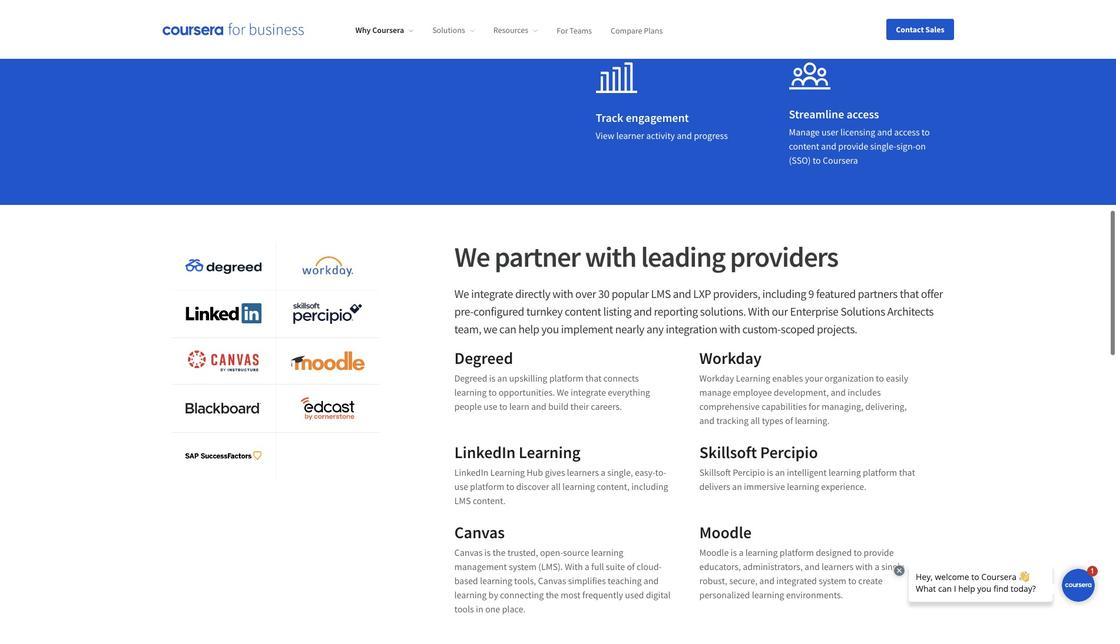 Task type: describe. For each thing, give the bounding box(es) containing it.
including inside we integrate directly with over 30 popular lms and lxp providers, including 9 featured partners that offer pre-configured turnkey content listing and reporting solutions. with our enterprise solutions architects team, we can help you implement nearly any integration with custom-scoped projects.
[[763, 286, 807, 301]]

popular
[[612, 286, 649, 301]]

1 vertical spatial learning
[[519, 442, 581, 463]]

teaching
[[608, 575, 642, 587]]

contact sales button
[[887, 19, 954, 40]]

comprehensive
[[700, 401, 760, 412]]

track engagement view learner activity and progress
[[596, 110, 728, 141]]

and inside 'track engagement view learner activity and progress'
[[677, 130, 692, 141]]

use the coursera skills api to baseline learning roi
[[596, 0, 744, 24]]

licensing
[[841, 126, 876, 138]]

apis.
[[453, 0, 477, 1]]

featured
[[816, 286, 856, 301]]

to left opportunities.
[[489, 387, 497, 398]]

intelligence
[[375, 22, 432, 37]]

compare plans link
[[611, 25, 663, 35]]

to left learn
[[499, 401, 508, 412]]

system inside moodle moodle is a learning platform designed to provide educators, administrators, and learners with a single robust, secure, and integrated system to create personalized learning environments.
[[819, 575, 847, 587]]

coursera inside bring continuity to the learning experience with coursera apis. integrate with leading lms and lxp solutions, intranets, and human capital management (hcm) and business intelligence (bi) systems.
[[407, 0, 451, 1]]

custom-
[[743, 322, 781, 336]]

we for we partner with leading providers
[[455, 239, 490, 275]]

how icon image
[[596, 62, 638, 93]]

used
[[625, 589, 644, 601]]

single-
[[871, 140, 897, 152]]

streamline access manage user licensing and access to content and provide single-sign-on (sso) to coursera
[[789, 107, 930, 166]]

learning down the secure,
[[752, 589, 785, 601]]

build
[[548, 401, 569, 412]]

solutions link
[[433, 25, 475, 35]]

and up single-
[[878, 126, 893, 138]]

learning inside use the coursera skills api to baseline learning roi
[[596, 12, 628, 24]]

nearly
[[615, 322, 645, 336]]

partners
[[858, 286, 898, 301]]

and down administrators,
[[760, 575, 775, 587]]

activity
[[646, 130, 675, 141]]

progress
[[694, 130, 728, 141]]

moodle moodle is a learning platform designed to provide educators, administrators, and learners with a single robust, secure, and integrated system to create personalized learning environments.
[[700, 522, 905, 601]]

easily
[[886, 372, 909, 384]]

by
[[489, 589, 498, 601]]

content,
[[597, 481, 630, 493]]

of inside workday workday learning enables your organization to easily manage employee development, and includes comprehensive capabilities for managing, delivering, and tracking all types of learning.
[[786, 415, 793, 427]]

cloud-
[[637, 561, 662, 573]]

1 vertical spatial percipio
[[733, 467, 765, 478]]

coursera for business image
[[162, 23, 304, 35]]

why coursera link
[[356, 25, 414, 35]]

scoped
[[781, 322, 815, 336]]

we
[[484, 322, 497, 336]]

and up any
[[634, 304, 652, 319]]

with up solutions,
[[383, 0, 405, 1]]

lxp inside we integrate directly with over 30 popular lms and lxp providers, including 9 featured partners that offer pre-configured turnkey content listing and reporting solutions. with our enterprise solutions architects team, we can help you implement nearly any integration with custom-scoped projects.
[[694, 286, 711, 301]]

the inside bring continuity to the learning experience with coursera apis. integrate with leading lms and lxp solutions, intranets, and human capital management (hcm) and business intelligence (bi) systems.
[[265, 0, 282, 1]]

content inside streamline access manage user licensing and access to content and provide single-sign-on (sso) to coursera
[[789, 140, 820, 152]]

learning inside bring continuity to the learning experience with coursera apis. integrate with leading lms and lxp solutions, intranets, and human capital management (hcm) and business intelligence (bi) systems.
[[284, 0, 324, 1]]

is for degreed
[[489, 372, 496, 384]]

capabilities
[[762, 401, 807, 412]]

learn
[[509, 401, 530, 412]]

and up integrated
[[805, 561, 820, 573]]

your for workday
[[805, 372, 823, 384]]

skills
[[665, 0, 684, 9]]

(bi)
[[434, 22, 451, 37]]

the left the most on the right bottom of page
[[546, 589, 559, 601]]

we for we integrate directly with over 30 popular lms and lxp providers, including 9 featured partners that offer pre-configured turnkey content listing and reporting solutions. with our enterprise solutions architects team, we can help you implement nearly any integration with custom-scoped projects.
[[455, 286, 469, 301]]

learning inside linkedin learning linkedin learning hub gives learners a single, easy-to- use platform to discover all learning content, including lms content.
[[563, 481, 595, 493]]

projects.
[[817, 322, 858, 336]]

coursera right the why
[[373, 25, 404, 35]]

user
[[822, 126, 839, 138]]

compare
[[611, 25, 642, 35]]

track
[[596, 110, 624, 125]]

to inside showcase content aligned to your learner needs
[[894, 6, 902, 18]]

compare plans
[[611, 25, 663, 35]]

easy-
[[635, 467, 655, 478]]

lms inside bring continuity to the learning experience with coursera apis. integrate with leading lms and lxp solutions, intranets, and human capital management (hcm) and business intelligence (bi) systems.
[[281, 4, 302, 19]]

an inside degreed degreed is an upskilling platform that connects learning to opportunities. we integrate everything people use to learn and build their careers.
[[497, 372, 507, 384]]

showcase content aligned to your learner needs
[[789, 6, 922, 32]]

integrated
[[777, 575, 817, 587]]

your for showcase
[[904, 6, 922, 18]]

source
[[563, 547, 589, 559]]

2 vertical spatial learning
[[491, 467, 525, 478]]

immersive
[[744, 481, 785, 493]]

learning down intelligent
[[787, 481, 820, 493]]

9
[[809, 286, 814, 301]]

opportunities.
[[499, 387, 555, 398]]

platform inside linkedin learning linkedin learning hub gives learners a single, easy-to- use platform to discover all learning content, including lms content.
[[470, 481, 504, 493]]

human
[[468, 4, 503, 19]]

connecting
[[500, 589, 544, 601]]

integrate inside we integrate directly with over 30 popular lms and lxp providers, including 9 featured partners that offer pre-configured turnkey content listing and reporting solutions. with our enterprise solutions architects team, we can help you implement nearly any integration with custom-scoped projects.
[[471, 286, 513, 301]]

includes
[[848, 387, 881, 398]]

and up the (hcm)
[[304, 4, 323, 19]]

connects
[[604, 372, 639, 384]]

open-
[[540, 547, 563, 559]]

lms inside linkedin learning linkedin learning hub gives learners a single, easy-to- use platform to discover all learning content, including lms content.
[[455, 495, 471, 507]]

learner inside 'track engagement view learner activity and progress'
[[617, 130, 645, 141]]

single
[[882, 561, 905, 573]]

directly
[[515, 286, 550, 301]]

learning down 'based'
[[455, 589, 487, 601]]

to right (sso)
[[813, 154, 821, 166]]

experience
[[327, 0, 380, 1]]

providers
[[730, 239, 838, 275]]

providers,
[[713, 286, 761, 301]]

platform inside skillsoft percipio skillsoft percipio is an intelligent learning platform that delivers an immersive learning experience.
[[863, 467, 897, 478]]

their
[[571, 401, 589, 412]]

lms inside we integrate directly with over 30 popular lms and lxp providers, including 9 featured partners that offer pre-configured turnkey content listing and reporting solutions. with our enterprise solutions architects team, we can help you implement nearly any integration with custom-scoped projects.
[[651, 286, 671, 301]]

0 vertical spatial canvas
[[455, 522, 505, 543]]

educators,
[[700, 561, 741, 573]]

digital
[[646, 589, 671, 601]]

is for moodle
[[731, 547, 737, 559]]

1 moodle from the top
[[700, 522, 752, 543]]

a up create
[[875, 561, 880, 573]]

to inside workday workday learning enables your organization to easily manage employee development, and includes comprehensive capabilities for managing, delivering, and tracking all types of learning.
[[876, 372, 884, 384]]

a inside the canvas canvas is the trusted, open-source learning management system (lms). with a full suite of cloud- based learning tools, canvas simplifies teaching and learning by connecting the most frequently used digital tools in one place.
[[585, 561, 590, 573]]

management inside the canvas canvas is the trusted, open-source learning management system (lms). with a full suite of cloud- based learning tools, canvas simplifies teaching and learning by connecting the most frequently used digital tools in one place.
[[455, 561, 507, 573]]

linkedin learning linkedin learning hub gives learners a single, easy-to- use platform to discover all learning content, including lms content.
[[455, 442, 668, 507]]

implement
[[561, 322, 613, 336]]

why coursera
[[356, 25, 404, 35]]

platform inside degreed degreed is an upskilling platform that connects learning to opportunities. we integrate everything people use to learn and build their careers.
[[549, 372, 584, 384]]

1 workday from the top
[[700, 348, 762, 369]]

streamline
[[789, 107, 845, 121]]

2 moodle from the top
[[700, 547, 729, 559]]

solutions inside we integrate directly with over 30 popular lms and lxp providers, including 9 featured partners that offer pre-configured turnkey content listing and reporting solutions. with our enterprise solutions architects team, we can help you implement nearly any integration with custom-scoped projects.
[[841, 304, 885, 319]]

a inside linkedin learning linkedin learning hub gives learners a single, easy-to- use platform to discover all learning content, including lms content.
[[601, 467, 606, 478]]

learning up suite
[[591, 547, 624, 559]]

is inside skillsoft percipio skillsoft percipio is an intelligent learning platform that delivers an immersive learning experience.
[[767, 467, 773, 478]]

intelligent
[[787, 467, 827, 478]]

for teams
[[557, 25, 592, 35]]

tracking
[[717, 415, 749, 427]]

environments.
[[786, 589, 843, 601]]

designed
[[816, 547, 852, 559]]

solutions,
[[346, 4, 395, 19]]

our
[[772, 304, 788, 319]]

1 degreed from the top
[[455, 348, 513, 369]]

with left over
[[553, 286, 573, 301]]

2 linkedin from the top
[[455, 467, 489, 478]]

administrators,
[[743, 561, 803, 573]]

learning up by on the left bottom
[[480, 575, 512, 587]]

2 vertical spatial canvas
[[538, 575, 566, 587]]

and up the managing,
[[831, 387, 846, 398]]

create
[[859, 575, 883, 587]]

robust,
[[700, 575, 728, 587]]

2 workday from the top
[[700, 372, 734, 384]]

resources link
[[494, 25, 538, 35]]

business
[[329, 22, 372, 37]]

1 vertical spatial an
[[775, 467, 785, 478]]

you
[[542, 322, 559, 336]]

that inside we integrate directly with over 30 popular lms and lxp providers, including 9 featured partners that offer pre-configured turnkey content listing and reporting solutions. with our enterprise solutions architects team, we can help you implement nearly any integration with custom-scoped projects.
[[900, 286, 919, 301]]

partners merged image
[[172, 243, 379, 479]]



Task type: vqa. For each thing, say whether or not it's contained in the screenshot.
project,
no



Task type: locate. For each thing, give the bounding box(es) containing it.
learner inside showcase content aligned to your learner needs
[[789, 21, 817, 32]]

canvas
[[455, 522, 505, 543], [455, 547, 483, 559], [538, 575, 566, 587]]

1 horizontal spatial lms
[[455, 495, 471, 507]]

1 vertical spatial integrate
[[571, 387, 606, 398]]

leading
[[242, 4, 279, 19], [641, 239, 725, 275]]

help
[[519, 322, 539, 336]]

contact sales
[[896, 24, 945, 34]]

of right suite
[[627, 561, 635, 573]]

1 vertical spatial workday
[[700, 372, 734, 384]]

0 horizontal spatial content
[[565, 304, 601, 319]]

1 linkedin from the top
[[455, 442, 516, 463]]

to up on
[[922, 126, 930, 138]]

is up the immersive
[[767, 467, 773, 478]]

platform inside moodle moodle is a learning platform designed to provide educators, administrators, and learners with a single robust, secure, and integrated system to create personalized learning environments.
[[780, 547, 814, 559]]

0 horizontal spatial an
[[497, 372, 507, 384]]

personalized
[[700, 589, 750, 601]]

of inside the canvas canvas is the trusted, open-source learning management system (lms). with a full suite of cloud- based learning tools, canvas simplifies teaching and learning by connecting the most frequently used digital tools in one place.
[[627, 561, 635, 573]]

learning
[[284, 0, 324, 1], [596, 12, 628, 24], [455, 387, 487, 398], [829, 467, 861, 478], [563, 481, 595, 493], [787, 481, 820, 493], [591, 547, 624, 559], [746, 547, 778, 559], [480, 575, 512, 587], [455, 589, 487, 601], [752, 589, 785, 601]]

lxp up 'solutions.'
[[694, 286, 711, 301]]

suite
[[606, 561, 625, 573]]

0 vertical spatial management
[[207, 22, 273, 37]]

continuity
[[200, 0, 250, 1]]

a
[[601, 467, 606, 478], [739, 547, 744, 559], [585, 561, 590, 573], [875, 561, 880, 573]]

percipio up the immersive
[[733, 467, 765, 478]]

aligned
[[863, 6, 892, 18]]

percipio
[[761, 442, 818, 463], [733, 467, 765, 478]]

and right activity
[[677, 130, 692, 141]]

in
[[476, 603, 484, 615]]

1 vertical spatial linkedin
[[455, 467, 489, 478]]

to right api
[[701, 0, 709, 9]]

0 vertical spatial we
[[455, 239, 490, 275]]

that inside skillsoft percipio skillsoft percipio is an intelligent learning platform that delivers an immersive learning experience.
[[899, 467, 915, 478]]

1 horizontal spatial all
[[751, 415, 760, 427]]

access up sign-
[[895, 126, 920, 138]]

2 vertical spatial we
[[557, 387, 569, 398]]

0 horizontal spatial use
[[455, 481, 468, 493]]

access
[[847, 107, 879, 121], [895, 126, 920, 138]]

0 vertical spatial your
[[904, 6, 922, 18]]

your inside showcase content aligned to your learner needs
[[904, 6, 922, 18]]

1 horizontal spatial access
[[895, 126, 920, 138]]

including up our
[[763, 286, 807, 301]]

1 horizontal spatial content
[[789, 140, 820, 152]]

0 vertical spatial of
[[786, 415, 793, 427]]

system up environments.
[[819, 575, 847, 587]]

linkedin
[[455, 442, 516, 463], [455, 467, 489, 478]]

0 vertical spatial including
[[763, 286, 807, 301]]

to right aligned
[[894, 6, 902, 18]]

content up needs
[[831, 6, 861, 18]]

is inside degreed degreed is an upskilling platform that connects learning to opportunities. we integrate everything people use to learn and build their careers.
[[489, 372, 496, 384]]

your up the development,
[[805, 372, 823, 384]]

1 horizontal spatial integrate
[[571, 387, 606, 398]]

solutions down partners
[[841, 304, 885, 319]]

0 vertical spatial skillsoft
[[700, 442, 757, 463]]

0 vertical spatial that
[[900, 286, 919, 301]]

and down cloud-
[[644, 575, 659, 587]]

1 horizontal spatial an
[[732, 481, 742, 493]]

can
[[500, 322, 516, 336]]

(lms).
[[539, 561, 563, 573]]

1 vertical spatial with
[[565, 561, 583, 573]]

coursera inside use the coursera skills api to baseline learning roi
[[627, 0, 663, 9]]

1 horizontal spatial solutions
[[841, 304, 885, 319]]

we inside we integrate directly with over 30 popular lms and lxp providers, including 9 featured partners that offer pre-configured turnkey content listing and reporting solutions. with our enterprise solutions architects team, we can help you implement nearly any integration with custom-scoped projects.
[[455, 286, 469, 301]]

with up create
[[856, 561, 873, 573]]

0 horizontal spatial leading
[[242, 4, 279, 19]]

workday workday learning enables your organization to easily manage employee development, and includes comprehensive capabilities for managing, delivering, and tracking all types of learning.
[[700, 348, 909, 427]]

management up 'based'
[[455, 561, 507, 573]]

the right use
[[613, 0, 626, 9]]

for
[[809, 401, 820, 412]]

learning
[[736, 372, 771, 384], [519, 442, 581, 463], [491, 467, 525, 478]]

coursera inside streamline access manage user licensing and access to content and provide single-sign-on (sso) to coursera
[[823, 154, 858, 166]]

learning inside degreed degreed is an upskilling platform that connects learning to opportunities. we integrate everything people use to learn and build their careers.
[[455, 387, 487, 398]]

0 vertical spatial an
[[497, 372, 507, 384]]

0 vertical spatial moodle
[[700, 522, 752, 543]]

the inside use the coursera skills api to baseline learning roi
[[613, 0, 626, 9]]

with inside we integrate directly with over 30 popular lms and lxp providers, including 9 featured partners that offer pre-configured turnkey content listing and reporting solutions. with our enterprise solutions architects team, we can help you implement nearly any integration with custom-scoped projects.
[[748, 304, 770, 319]]

2 horizontal spatial content
[[831, 6, 861, 18]]

experience.
[[821, 481, 867, 493]]

to inside bring continuity to the learning experience with coursera apis. integrate with leading lms and lxp solutions, intranets, and human capital management (hcm) and business intelligence (bi) systems.
[[253, 0, 263, 1]]

solutions.
[[700, 304, 746, 319]]

0 horizontal spatial lms
[[281, 4, 302, 19]]

platform up experience.
[[863, 467, 897, 478]]

integration
[[666, 322, 718, 336]]

a left single,
[[601, 467, 606, 478]]

bring continuity to the learning experience with coursera apis. integrate with leading lms and lxp solutions, intranets, and human capital management (hcm) and business intelligence (bi) systems.
[[172, 0, 503, 37]]

and up reporting
[[673, 286, 691, 301]]

sign-
[[897, 140, 916, 152]]

provide down licensing
[[839, 140, 869, 152]]

1 vertical spatial including
[[632, 481, 668, 493]]

0 horizontal spatial your
[[805, 372, 823, 384]]

content inside showcase content aligned to your learner needs
[[831, 6, 861, 18]]

organization
[[825, 372, 874, 384]]

we partner with leading providers
[[455, 239, 838, 275]]

learning up the (hcm)
[[284, 0, 324, 1]]

upskilling
[[509, 372, 548, 384]]

skillsoft down the tracking at the right of page
[[700, 442, 757, 463]]

1 vertical spatial access
[[895, 126, 920, 138]]

0 horizontal spatial solutions
[[433, 25, 465, 35]]

to left create
[[849, 575, 857, 587]]

0 vertical spatial workday
[[700, 348, 762, 369]]

is left the upskilling on the left of the page
[[489, 372, 496, 384]]

and down apis.
[[446, 4, 465, 19]]

with up 30
[[585, 239, 636, 275]]

1 vertical spatial system
[[819, 575, 847, 587]]

0 horizontal spatial learners
[[567, 467, 599, 478]]

0 vertical spatial use
[[484, 401, 498, 412]]

learning left hub
[[491, 467, 525, 478]]

platform up administrators,
[[780, 547, 814, 559]]

integrate inside degreed degreed is an upskilling platform that connects learning to opportunities. we integrate everything people use to learn and build their careers.
[[571, 387, 606, 398]]

0 horizontal spatial including
[[632, 481, 668, 493]]

(sso)
[[789, 154, 811, 166]]

lxp inside bring continuity to the learning experience with coursera apis. integrate with leading lms and lxp solutions, intranets, and human capital management (hcm) and business intelligence (bi) systems.
[[326, 4, 344, 19]]

resources
[[494, 25, 529, 35]]

we
[[455, 239, 490, 275], [455, 286, 469, 301], [557, 387, 569, 398]]

0 vertical spatial percipio
[[761, 442, 818, 463]]

provide inside moodle moodle is a learning platform designed to provide educators, administrators, and learners with a single robust, secure, and integrated system to create personalized learning environments.
[[864, 547, 894, 559]]

is inside the canvas canvas is the trusted, open-source learning management system (lms). with a full suite of cloud- based learning tools, canvas simplifies teaching and learning by connecting the most frequently used digital tools in one place.
[[485, 547, 491, 559]]

is for canvas
[[485, 547, 491, 559]]

solutions down apis.
[[433, 25, 465, 35]]

including
[[763, 286, 807, 301], [632, 481, 668, 493]]

1 vertical spatial use
[[455, 481, 468, 493]]

management inside bring continuity to the learning experience with coursera apis. integrate with leading lms and lxp solutions, intranets, and human capital management (hcm) and business intelligence (bi) systems.
[[207, 22, 273, 37]]

1 vertical spatial of
[[627, 561, 635, 573]]

we inside degreed degreed is an upskilling platform that connects learning to opportunities. we integrate everything people use to learn and build their careers.
[[557, 387, 569, 398]]

0 vertical spatial content
[[831, 6, 861, 18]]

30
[[598, 286, 610, 301]]

tools,
[[514, 575, 536, 587]]

one
[[485, 603, 500, 615]]

system inside the canvas canvas is the trusted, open-source learning management system (lms). with a full suite of cloud- based learning tools, canvas simplifies teaching and learning by connecting the most frequently used digital tools in one place.
[[509, 561, 537, 573]]

1 vertical spatial degreed
[[455, 372, 487, 384]]

an left the upskilling on the left of the page
[[497, 372, 507, 384]]

your inside workday workday learning enables your organization to easily manage employee development, and includes comprehensive capabilities for managing, delivering, and tracking all types of learning.
[[805, 372, 823, 384]]

development,
[[774, 387, 829, 398]]

to left discover
[[506, 481, 515, 493]]

1 vertical spatial moodle
[[700, 547, 729, 559]]

needs
[[819, 21, 843, 32]]

0 vertical spatial lxp
[[326, 4, 344, 19]]

integrate up their
[[571, 387, 606, 398]]

everything
[[608, 387, 650, 398]]

learning up administrators,
[[746, 547, 778, 559]]

managing,
[[822, 401, 864, 412]]

0 horizontal spatial of
[[627, 561, 635, 573]]

1 skillsoft from the top
[[700, 442, 757, 463]]

management down continuity
[[207, 22, 273, 37]]

icon teams image
[[789, 62, 831, 90]]

2 degreed from the top
[[455, 372, 487, 384]]

all down gives
[[551, 481, 561, 493]]

canvas down (lms).
[[538, 575, 566, 587]]

all left types
[[751, 415, 760, 427]]

1 vertical spatial solutions
[[841, 304, 885, 319]]

manage
[[700, 387, 731, 398]]

1 horizontal spatial use
[[484, 401, 498, 412]]

degreed
[[455, 348, 513, 369], [455, 372, 487, 384]]

0 vertical spatial degreed
[[455, 348, 513, 369]]

to right continuity
[[253, 0, 263, 1]]

1 vertical spatial learner
[[617, 130, 645, 141]]

learning down gives
[[563, 481, 595, 493]]

and right the (hcm)
[[308, 22, 327, 37]]

learning up employee at the bottom right of the page
[[736, 372, 771, 384]]

0 horizontal spatial management
[[207, 22, 273, 37]]

an right delivers
[[732, 481, 742, 493]]

0 vertical spatial provide
[[839, 140, 869, 152]]

1 vertical spatial lms
[[651, 286, 671, 301]]

a left full
[[585, 561, 590, 573]]

0 vertical spatial solutions
[[433, 25, 465, 35]]

manage
[[789, 126, 820, 138]]

moodle
[[700, 522, 752, 543], [700, 547, 729, 559]]

single,
[[608, 467, 633, 478]]

1 vertical spatial lxp
[[694, 286, 711, 301]]

2 horizontal spatial lms
[[651, 286, 671, 301]]

lxp down experience
[[326, 4, 344, 19]]

1 vertical spatial leading
[[641, 239, 725, 275]]

2 vertical spatial that
[[899, 467, 915, 478]]

learner right view
[[617, 130, 645, 141]]

degreed up people
[[455, 372, 487, 384]]

and down 'user'
[[822, 140, 837, 152]]

learners inside linkedin learning linkedin learning hub gives learners a single, easy-to- use platform to discover all learning content, including lms content.
[[567, 467, 599, 478]]

degreed down we
[[455, 348, 513, 369]]

skillsoft up delivers
[[700, 467, 731, 478]]

0 horizontal spatial system
[[509, 561, 537, 573]]

1 vertical spatial we
[[455, 286, 469, 301]]

provide up single
[[864, 547, 894, 559]]

based
[[455, 575, 478, 587]]

sales
[[926, 24, 945, 34]]

to left easily
[[876, 372, 884, 384]]

with up custom- on the bottom right of the page
[[748, 304, 770, 319]]

0 horizontal spatial lxp
[[326, 4, 344, 19]]

learning up gives
[[519, 442, 581, 463]]

leading up coursera for business image in the left top of the page
[[242, 4, 279, 19]]

lms up reporting
[[651, 286, 671, 301]]

simplifies
[[568, 575, 606, 587]]

that inside degreed degreed is an upskilling platform that connects learning to opportunities. we integrate everything people use to learn and build their careers.
[[586, 372, 602, 384]]

with inside the canvas canvas is the trusted, open-source learning management system (lms). with a full suite of cloud- based learning tools, canvas simplifies teaching and learning by connecting the most frequently used digital tools in one place.
[[565, 561, 583, 573]]

learning up people
[[455, 387, 487, 398]]

and inside degreed degreed is an upskilling platform that connects learning to opportunities. we integrate everything people use to learn and build their careers.
[[531, 401, 547, 412]]

use
[[596, 0, 611, 9]]

the left trusted,
[[493, 547, 506, 559]]

learning inside workday workday learning enables your organization to easily manage employee development, and includes comprehensive capabilities for managing, delivering, and tracking all types of learning.
[[736, 372, 771, 384]]

canvas canvas is the trusted, open-source learning management system (lms). with a full suite of cloud- based learning tools, canvas simplifies teaching and learning by connecting the most frequently used digital tools in one place.
[[455, 522, 671, 615]]

leading up reporting
[[641, 239, 725, 275]]

why
[[356, 25, 371, 35]]

employee
[[733, 387, 772, 398]]

0 vertical spatial all
[[751, 415, 760, 427]]

and left the tracking at the right of page
[[700, 415, 715, 427]]

2 vertical spatial content
[[565, 304, 601, 319]]

on
[[916, 140, 926, 152]]

1 horizontal spatial your
[[904, 6, 922, 18]]

to inside use the coursera skills api to baseline learning roi
[[701, 0, 709, 9]]

0 horizontal spatial all
[[551, 481, 561, 493]]

1 horizontal spatial learner
[[789, 21, 817, 32]]

2 skillsoft from the top
[[700, 467, 731, 478]]

including inside linkedin learning linkedin learning hub gives learners a single, easy-to- use platform to discover all learning content, including lms content.
[[632, 481, 668, 493]]

platform up build on the bottom
[[549, 372, 584, 384]]

for teams link
[[557, 25, 592, 35]]

0 horizontal spatial learner
[[617, 130, 645, 141]]

1 vertical spatial canvas
[[455, 547, 483, 559]]

lms up the (hcm)
[[281, 4, 302, 19]]

a up educators,
[[739, 547, 744, 559]]

offer
[[921, 286, 943, 301]]

1 horizontal spatial leading
[[641, 239, 725, 275]]

enterprise
[[790, 304, 839, 319]]

an up the immersive
[[775, 467, 785, 478]]

api
[[686, 0, 699, 9]]

2 vertical spatial an
[[732, 481, 742, 493]]

with inside moodle moodle is a learning platform designed to provide educators, administrators, and learners with a single robust, secure, and integrated system to create personalized learning environments.
[[856, 561, 873, 573]]

coursera down 'user'
[[823, 154, 858, 166]]

1 vertical spatial all
[[551, 481, 561, 493]]

percipio up intelligent
[[761, 442, 818, 463]]

0 vertical spatial linkedin
[[455, 442, 516, 463]]

is inside moodle moodle is a learning platform designed to provide educators, administrators, and learners with a single robust, secure, and integrated system to create personalized learning environments.
[[731, 547, 737, 559]]

roi
[[630, 12, 644, 24]]

2 horizontal spatial an
[[775, 467, 785, 478]]

canvas down content.
[[455, 522, 505, 543]]

is
[[489, 372, 496, 384], [767, 467, 773, 478], [485, 547, 491, 559], [731, 547, 737, 559]]

0 vertical spatial integrate
[[471, 286, 513, 301]]

showcase
[[789, 6, 829, 18]]

learners inside moodle moodle is a learning platform designed to provide educators, administrators, and learners with a single robust, secure, and integrated system to create personalized learning environments.
[[822, 561, 854, 573]]

coursera up roi
[[627, 0, 663, 9]]

leading inside bring continuity to the learning experience with coursera apis. integrate with leading lms and lxp solutions, intranets, and human capital management (hcm) and business intelligence (bi) systems.
[[242, 4, 279, 19]]

1 horizontal spatial of
[[786, 415, 793, 427]]

1 vertical spatial provide
[[864, 547, 894, 559]]

learner
[[789, 21, 817, 32], [617, 130, 645, 141]]

turnkey
[[527, 304, 563, 319]]

to inside linkedin learning linkedin learning hub gives learners a single, easy-to- use platform to discover all learning content, including lms content.
[[506, 481, 515, 493]]

0 vertical spatial with
[[748, 304, 770, 319]]

management
[[207, 22, 273, 37], [455, 561, 507, 573]]

1 horizontal spatial with
[[748, 304, 770, 319]]

1 horizontal spatial lxp
[[694, 286, 711, 301]]

provide inside streamline access manage user licensing and access to content and provide single-sign-on (sso) to coursera
[[839, 140, 869, 152]]

0 vertical spatial access
[[847, 107, 879, 121]]

with down 'solutions.'
[[720, 322, 740, 336]]

1 vertical spatial that
[[586, 372, 602, 384]]

1 vertical spatial skillsoft
[[700, 467, 731, 478]]

use inside linkedin learning linkedin learning hub gives learners a single, easy-to- use platform to discover all learning content, including lms content.
[[455, 481, 468, 493]]

with
[[383, 0, 405, 1], [218, 4, 240, 19], [585, 239, 636, 275], [553, 286, 573, 301], [720, 322, 740, 336], [856, 561, 873, 573]]

listing
[[603, 304, 632, 319]]

trusted,
[[508, 547, 538, 559]]

delivering,
[[866, 401, 907, 412]]

1 horizontal spatial management
[[455, 561, 507, 573]]

teams
[[570, 25, 592, 35]]

0 horizontal spatial access
[[847, 107, 879, 121]]

plans
[[644, 25, 663, 35]]

all inside workday workday learning enables your organization to easily manage employee development, and includes comprehensive capabilities for managing, delivering, and tracking all types of learning.
[[751, 415, 760, 427]]

learning down use
[[596, 12, 628, 24]]

architects
[[888, 304, 934, 319]]

0 vertical spatial lms
[[281, 4, 302, 19]]

is left trusted,
[[485, 547, 491, 559]]

enables
[[773, 372, 803, 384]]

content inside we integrate directly with over 30 popular lms and lxp providers, including 9 featured partners that offer pre-configured turnkey content listing and reporting solutions. with our enterprise solutions architects team, we can help you implement nearly any integration with custom-scoped projects.
[[565, 304, 601, 319]]

1 vertical spatial content
[[789, 140, 820, 152]]

workday
[[700, 348, 762, 369], [700, 372, 734, 384]]

careers.
[[591, 401, 622, 412]]

learning up experience.
[[829, 467, 861, 478]]

0 vertical spatial learner
[[789, 21, 817, 32]]

content down manage on the top of page
[[789, 140, 820, 152]]

partner
[[495, 239, 580, 275]]

0 vertical spatial system
[[509, 561, 537, 573]]

including down the easy-
[[632, 481, 668, 493]]

1 vertical spatial your
[[805, 372, 823, 384]]

to-
[[655, 467, 667, 478]]

and down opportunities.
[[531, 401, 547, 412]]

learner down the showcase in the right top of the page
[[789, 21, 817, 32]]

lms left content.
[[455, 495, 471, 507]]

1 vertical spatial learners
[[822, 561, 854, 573]]

integrate up configured
[[471, 286, 513, 301]]

with down continuity
[[218, 4, 240, 19]]

0 horizontal spatial with
[[565, 561, 583, 573]]

integrate
[[172, 4, 216, 19]]

0 vertical spatial learners
[[567, 467, 599, 478]]

and inside the canvas canvas is the trusted, open-source learning management system (lms). with a full suite of cloud- based learning tools, canvas simplifies teaching and learning by connecting the most frequently used digital tools in one place.
[[644, 575, 659, 587]]

system down trusted,
[[509, 561, 537, 573]]

learners right gives
[[567, 467, 599, 478]]

all
[[751, 415, 760, 427], [551, 481, 561, 493]]

2 vertical spatial lms
[[455, 495, 471, 507]]

coursera up intranets,
[[407, 0, 451, 1]]

your up "contact"
[[904, 6, 922, 18]]

coursera
[[407, 0, 451, 1], [627, 0, 663, 9], [373, 25, 404, 35], [823, 154, 858, 166]]

all inside linkedin learning linkedin learning hub gives learners a single, easy-to- use platform to discover all learning content, including lms content.
[[551, 481, 561, 493]]

engagement
[[626, 110, 689, 125]]

with down source
[[565, 561, 583, 573]]

0 vertical spatial learning
[[736, 372, 771, 384]]

0 vertical spatial leading
[[242, 4, 279, 19]]

to right the designed on the right of the page
[[854, 547, 862, 559]]

canvas up 'based'
[[455, 547, 483, 559]]

of
[[786, 415, 793, 427], [627, 561, 635, 573]]

learners down the designed on the right of the page
[[822, 561, 854, 573]]

use inside degreed degreed is an upskilling platform that connects learning to opportunities. we integrate everything people use to learn and build their careers.
[[484, 401, 498, 412]]

access up licensing
[[847, 107, 879, 121]]

0 horizontal spatial integrate
[[471, 286, 513, 301]]

bring
[[172, 0, 198, 1]]



